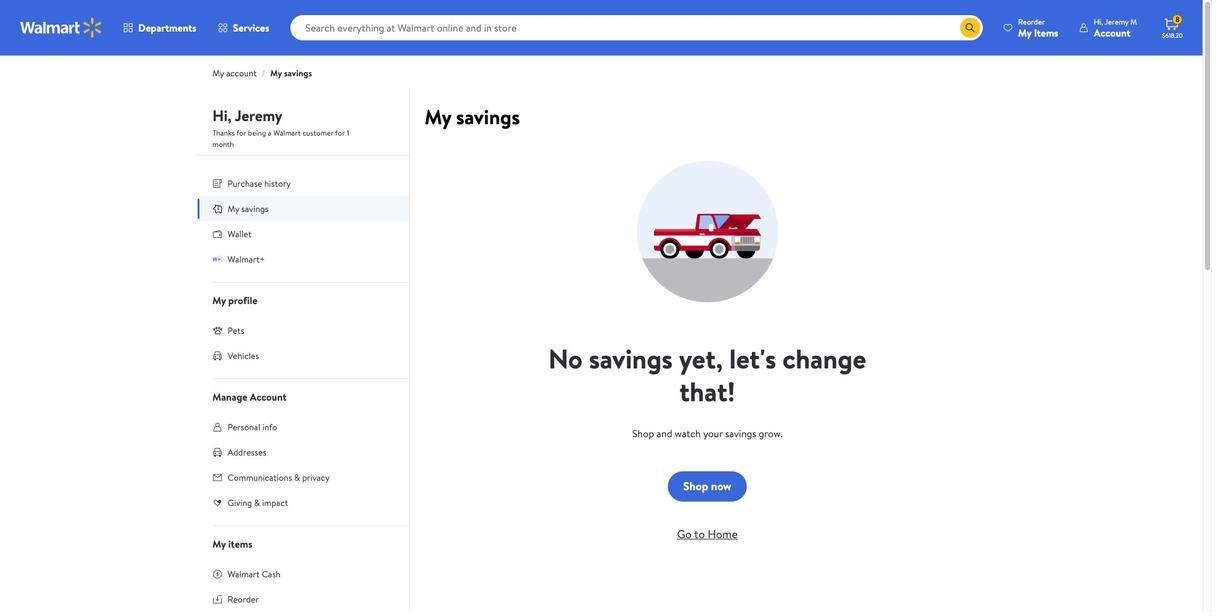 Task type: describe. For each thing, give the bounding box(es) containing it.
1 horizontal spatial my savings
[[425, 103, 520, 131]]

departments
[[138, 21, 197, 35]]

wallet link
[[197, 222, 409, 247]]

hi, jeremy thanks for being a walmart customer for 1 month
[[213, 105, 349, 150]]

account
[[226, 67, 257, 80]]

hi, jeremy m account
[[1095, 16, 1138, 39]]

reorder for reorder
[[228, 594, 259, 606]]

8
[[1176, 14, 1180, 25]]

month
[[213, 139, 234, 150]]

shop now button
[[669, 472, 747, 502]]

wallet
[[228, 228, 252, 241]]

walmart inside hi, jeremy thanks for being a walmart customer for 1 month
[[273, 128, 301, 138]]

shop for shop and watch your savings grow.
[[633, 427, 655, 441]]

no
[[549, 341, 583, 378]]

Walmart Site-Wide search field
[[290, 15, 983, 40]]

purchase history link
[[197, 171, 409, 196]]

1 vertical spatial account
[[250, 390, 287, 404]]

$618.20
[[1163, 31, 1184, 40]]

purchase history
[[228, 178, 291, 190]]

walmart image
[[20, 18, 102, 38]]

now
[[711, 479, 732, 495]]

manage account
[[213, 390, 287, 404]]

1 vertical spatial my savings
[[228, 203, 269, 215]]

giving
[[228, 497, 252, 510]]

0 vertical spatial my savings link
[[270, 67, 312, 80]]

vehicles link
[[197, 344, 409, 369]]

services button
[[207, 13, 280, 43]]

account inside hi, jeremy m account
[[1095, 26, 1131, 39]]

to
[[695, 527, 705, 543]]

purchase
[[228, 178, 262, 190]]

1 for from the left
[[237, 128, 246, 138]]

giving & impact
[[228, 497, 288, 510]]

departments button
[[112, 13, 207, 43]]

change
[[783, 341, 867, 378]]

watch
[[675, 427, 701, 441]]

services
[[233, 21, 270, 35]]

shop for shop now
[[684, 479, 709, 495]]

vehicles
[[228, 350, 259, 363]]

icon image for pets
[[213, 326, 223, 336]]

addresses
[[228, 447, 267, 459]]

/
[[262, 67, 265, 80]]

my inside reorder my items
[[1019, 26, 1032, 39]]

info
[[263, 421, 277, 434]]

communications
[[228, 472, 292, 485]]

pets link
[[197, 318, 409, 344]]

icon image for my savings
[[213, 204, 223, 214]]

cash
[[262, 569, 281, 581]]

my items
[[213, 538, 253, 551]]

yet,
[[680, 341, 723, 378]]

walmart+
[[228, 253, 265, 266]]

grow.
[[759, 427, 783, 441]]

manage
[[213, 390, 248, 404]]

search icon image
[[966, 23, 976, 33]]

items
[[228, 538, 253, 551]]



Task type: vqa. For each thing, say whether or not it's contained in the screenshot.
'MY SAVINGS' link
yes



Task type: locate. For each thing, give the bounding box(es) containing it.
0 horizontal spatial hi,
[[213, 105, 232, 126]]

savings
[[284, 67, 312, 80], [456, 103, 520, 131], [241, 203, 269, 215], [589, 341, 673, 378], [726, 427, 757, 441]]

0 horizontal spatial reorder
[[228, 594, 259, 606]]

&
[[294, 472, 300, 485], [254, 497, 260, 510]]

walmart+ link
[[197, 247, 409, 272]]

shop now
[[684, 479, 732, 495]]

0 horizontal spatial for
[[237, 128, 246, 138]]

hi, inside hi, jeremy m account
[[1095, 16, 1104, 27]]

1 horizontal spatial walmart
[[273, 128, 301, 138]]

shop left and
[[633, 427, 655, 441]]

my savings
[[425, 103, 520, 131], [228, 203, 269, 215]]

impact
[[262, 497, 288, 510]]

home
[[708, 527, 738, 543]]

reorder for reorder my items
[[1019, 16, 1046, 27]]

0 vertical spatial my savings
[[425, 103, 520, 131]]

0 vertical spatial walmart
[[273, 128, 301, 138]]

walmart inside walmart cash link
[[228, 569, 260, 581]]

that!
[[680, 374, 736, 411]]

hi,
[[1095, 16, 1104, 27], [213, 105, 232, 126]]

no savings yet, let's change that!
[[549, 341, 867, 411]]

personal info
[[228, 421, 277, 434]]

personal
[[228, 421, 260, 434]]

hi, inside hi, jeremy thanks for being a walmart customer for 1 month
[[213, 105, 232, 126]]

1 vertical spatial &
[[254, 497, 260, 510]]

jeremy up being
[[235, 105, 283, 126]]

go to home
[[677, 527, 738, 543]]

reorder down walmart cash
[[228, 594, 259, 606]]

my savings link down history
[[197, 196, 409, 222]]

shop
[[633, 427, 655, 441], [684, 479, 709, 495]]

8 $618.20
[[1163, 14, 1184, 40]]

walmart right "a" at the top of page
[[273, 128, 301, 138]]

go
[[677, 527, 692, 543]]

jeremy left m
[[1105, 16, 1129, 27]]

0 vertical spatial &
[[294, 472, 300, 485]]

hi, for thanks for being a walmart customer for 1 month
[[213, 105, 232, 126]]

walmart cash
[[228, 569, 281, 581]]

being
[[248, 128, 266, 138]]

1 horizontal spatial shop
[[684, 479, 709, 495]]

items
[[1035, 26, 1059, 39]]

shop inside button
[[684, 479, 709, 495]]

icon image
[[213, 204, 223, 214], [213, 254, 223, 265], [213, 326, 223, 336]]

reorder my items
[[1019, 16, 1059, 39]]

& left privacy
[[294, 472, 300, 485]]

1
[[347, 128, 349, 138]]

my savings link right /
[[270, 67, 312, 80]]

jeremy
[[1105, 16, 1129, 27], [235, 105, 283, 126]]

my account link
[[213, 67, 257, 80]]

0 vertical spatial icon image
[[213, 204, 223, 214]]

jeremy inside hi, jeremy thanks for being a walmart customer for 1 month
[[235, 105, 283, 126]]

walmart cash link
[[197, 562, 409, 587]]

communications & privacy
[[228, 472, 330, 485]]

for left 1
[[335, 128, 345, 138]]

profile
[[228, 294, 258, 308]]

1 vertical spatial icon image
[[213, 254, 223, 265]]

giving & impact link
[[197, 491, 409, 516]]

0 vertical spatial account
[[1095, 26, 1131, 39]]

icon image inside walmart+ link
[[213, 254, 223, 265]]

2 for from the left
[[335, 128, 345, 138]]

1 horizontal spatial for
[[335, 128, 345, 138]]

thanks
[[213, 128, 235, 138]]

my savings link
[[270, 67, 312, 80], [197, 196, 409, 222]]

1 horizontal spatial jeremy
[[1105, 16, 1129, 27]]

pets
[[228, 325, 244, 337]]

0 horizontal spatial my savings
[[228, 203, 269, 215]]

shop and watch your savings grow.
[[633, 427, 783, 441]]

1 horizontal spatial &
[[294, 472, 300, 485]]

shop left the now
[[684, 479, 709, 495]]

privacy
[[302, 472, 330, 485]]

account up info on the bottom of the page
[[250, 390, 287, 404]]

customer
[[303, 128, 334, 138]]

reorder inside reorder my items
[[1019, 16, 1046, 27]]

1 vertical spatial jeremy
[[235, 105, 283, 126]]

hi, left m
[[1095, 16, 1104, 27]]

1 vertical spatial shop
[[684, 479, 709, 495]]

for left being
[[237, 128, 246, 138]]

0 vertical spatial shop
[[633, 427, 655, 441]]

account left $618.20
[[1095, 26, 1131, 39]]

1 icon image from the top
[[213, 204, 223, 214]]

0 horizontal spatial walmart
[[228, 569, 260, 581]]

for
[[237, 128, 246, 138], [335, 128, 345, 138]]

& for communications
[[294, 472, 300, 485]]

Search search field
[[290, 15, 983, 40]]

1 vertical spatial walmart
[[228, 569, 260, 581]]

1 horizontal spatial account
[[1095, 26, 1131, 39]]

1 horizontal spatial hi,
[[1095, 16, 1104, 27]]

& for giving
[[254, 497, 260, 510]]

communications & privacy link
[[197, 466, 409, 491]]

1 vertical spatial my savings link
[[197, 196, 409, 222]]

your
[[704, 427, 723, 441]]

1 vertical spatial hi,
[[213, 105, 232, 126]]

savings inside no savings yet, let's change that!
[[589, 341, 673, 378]]

jeremy inside hi, jeremy m account
[[1105, 16, 1129, 27]]

walmart
[[273, 128, 301, 138], [228, 569, 260, 581]]

& right giving
[[254, 497, 260, 510]]

addresses link
[[197, 440, 409, 466]]

account
[[1095, 26, 1131, 39], [250, 390, 287, 404]]

0 vertical spatial reorder
[[1019, 16, 1046, 27]]

a
[[268, 128, 272, 138]]

0 horizontal spatial jeremy
[[235, 105, 283, 126]]

my profile
[[213, 294, 258, 308]]

3 icon image from the top
[[213, 326, 223, 336]]

& inside 'link'
[[254, 497, 260, 510]]

2 vertical spatial icon image
[[213, 326, 223, 336]]

go to home button
[[662, 520, 753, 550]]

reorder
[[1019, 16, 1046, 27], [228, 594, 259, 606]]

hi, up thanks
[[213, 105, 232, 126]]

reorder link
[[197, 587, 409, 613]]

reorder right search icon
[[1019, 16, 1046, 27]]

0 vertical spatial jeremy
[[1105, 16, 1129, 27]]

my
[[1019, 26, 1032, 39], [213, 67, 224, 80], [270, 67, 282, 80], [425, 103, 452, 131], [228, 203, 239, 215], [213, 294, 226, 308], [213, 538, 226, 551]]

let's
[[730, 341, 777, 378]]

hi, jeremy link
[[213, 105, 283, 131]]

history
[[265, 178, 291, 190]]

0 horizontal spatial shop
[[633, 427, 655, 441]]

jeremy for account
[[1105, 16, 1129, 27]]

walmart left cash
[[228, 569, 260, 581]]

1 horizontal spatial reorder
[[1019, 16, 1046, 27]]

m
[[1131, 16, 1138, 27]]

1 vertical spatial reorder
[[228, 594, 259, 606]]

0 horizontal spatial account
[[250, 390, 287, 404]]

jeremy for for
[[235, 105, 283, 126]]

0 vertical spatial hi,
[[1095, 16, 1104, 27]]

icon image for walmart+
[[213, 254, 223, 265]]

hi, for account
[[1095, 16, 1104, 27]]

icon image inside "pets" "link"
[[213, 326, 223, 336]]

0 horizontal spatial &
[[254, 497, 260, 510]]

2 icon image from the top
[[213, 254, 223, 265]]

personal info link
[[197, 415, 409, 440]]

my account / my savings
[[213, 67, 312, 80]]

and
[[657, 427, 673, 441]]



